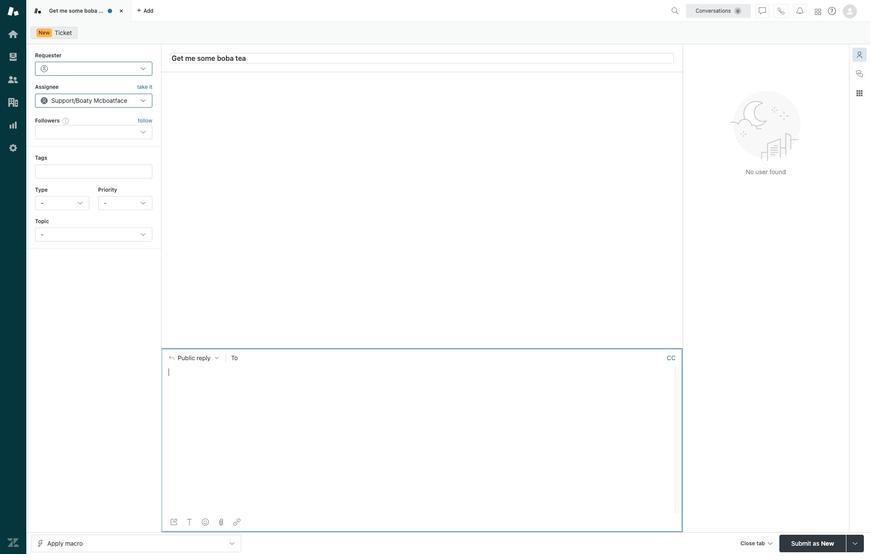 Task type: describe. For each thing, give the bounding box(es) containing it.
customer context image
[[856, 51, 863, 58]]

organizations image
[[7, 97, 19, 108]]

views image
[[7, 51, 19, 63]]

format text image
[[186, 519, 193, 526]]

draft mode image
[[170, 519, 177, 526]]

insert emojis image
[[202, 519, 209, 526]]

main element
[[0, 0, 26, 555]]

info on adding followers image
[[62, 117, 69, 124]]

reporting image
[[7, 120, 19, 131]]

button displays agent's chat status as invisible. image
[[759, 7, 766, 14]]

customers image
[[7, 74, 19, 85]]

add link (cmd k) image
[[233, 519, 240, 526]]



Task type: vqa. For each thing, say whether or not it's contained in the screenshot.
seventh row from the bottom
no



Task type: locate. For each thing, give the bounding box(es) containing it.
admin image
[[7, 142, 19, 154]]

zendesk image
[[7, 537, 19, 549]]

tab
[[26, 0, 131, 22]]

close image
[[117, 7, 126, 15]]

minimize composer image
[[419, 345, 426, 352]]

secondary element
[[26, 24, 870, 42]]

zendesk products image
[[815, 9, 821, 15]]

notifications image
[[797, 7, 804, 14]]

get started image
[[7, 28, 19, 40]]

add attachment image
[[218, 519, 225, 526]]

apps image
[[856, 90, 863, 97]]

Public reply composer text field
[[165, 367, 672, 386]]

Subject field
[[170, 53, 674, 63]]

tabs tab list
[[26, 0, 668, 22]]

get help image
[[828, 7, 836, 15]]

zendesk support image
[[7, 6, 19, 17]]



